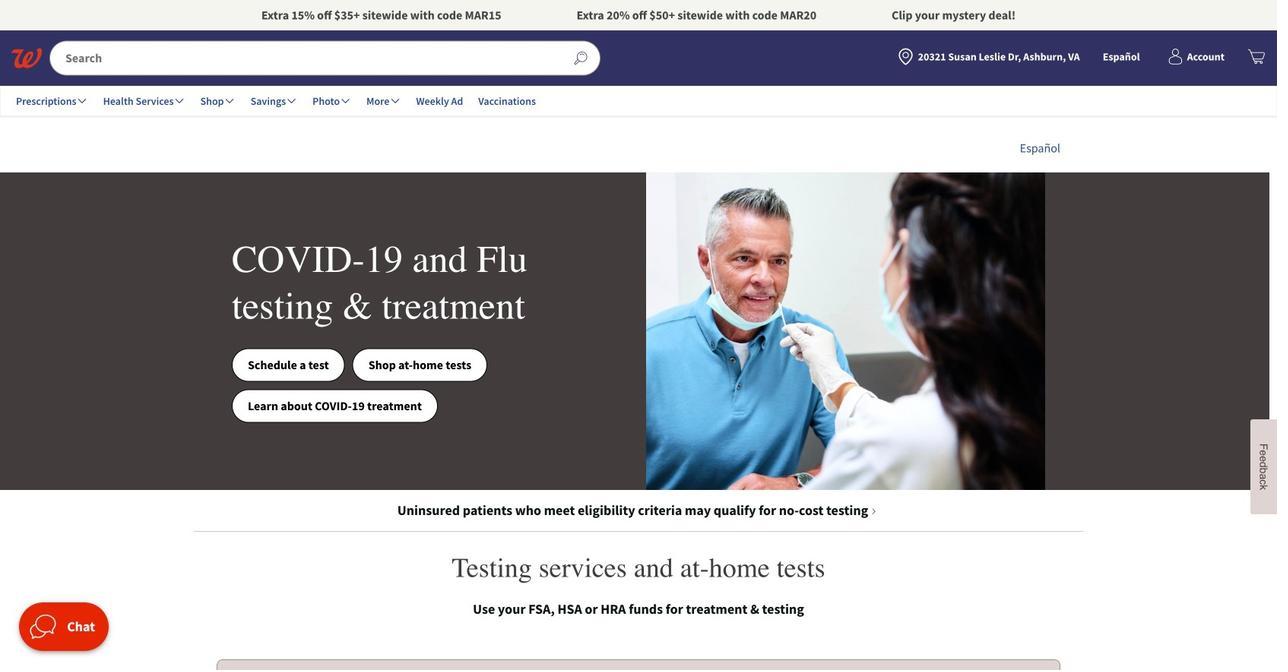 Task type: locate. For each thing, give the bounding box(es) containing it.
top navigation with the logo, search field, account and cart element
[[0, 30, 1278, 116]]

Search by keyword or item number text field
[[50, 41, 574, 75]]



Task type: describe. For each thing, give the bounding box(es) containing it.
account. element
[[1188, 49, 1225, 65]]

walgreens: trusted since 1901 image
[[11, 48, 42, 68]]

search image
[[566, 43, 596, 73]]



Task type: vqa. For each thing, say whether or not it's contained in the screenshot.
"Arrow Right" image
no



